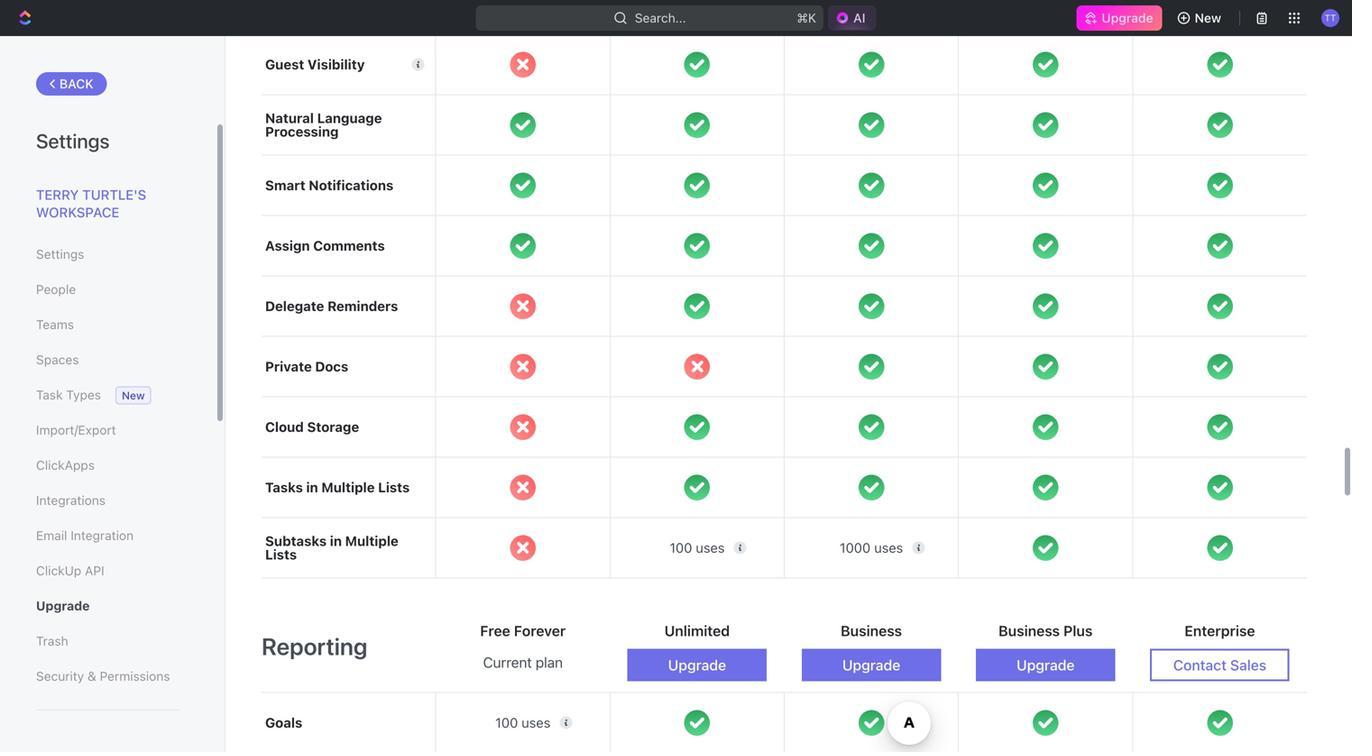 Task type: locate. For each thing, give the bounding box(es) containing it.
contact sales
[[1174, 657, 1267, 674]]

clickup
[[36, 564, 81, 578]]

upgrade
[[1102, 10, 1154, 25], [36, 599, 90, 614], [668, 657, 727, 674], [843, 657, 901, 674], [1017, 657, 1075, 674]]

smart
[[265, 177, 306, 193]]

2 upgrade button from the left
[[802, 649, 942, 682]]

current
[[483, 654, 532, 671]]

0 horizontal spatial in
[[306, 480, 318, 496]]

⌘k
[[797, 10, 817, 25]]

search...
[[635, 10, 687, 25]]

turtle's
[[82, 187, 146, 203]]

settings up people
[[36, 247, 84, 262]]

in
[[306, 480, 318, 496], [330, 533, 342, 549]]

settings up terry at the left top of the page
[[36, 129, 110, 153]]

storage
[[307, 419, 359, 435]]

check image
[[685, 52, 710, 77], [859, 52, 885, 77], [510, 112, 536, 138], [859, 112, 885, 138], [1033, 112, 1059, 138], [1208, 112, 1234, 138], [859, 173, 885, 198], [1208, 173, 1234, 198], [685, 233, 710, 259], [1033, 233, 1059, 259], [1208, 233, 1234, 259], [685, 294, 710, 319], [1033, 294, 1059, 319], [1208, 294, 1234, 319], [859, 354, 885, 380], [685, 415, 710, 440], [859, 415, 885, 440], [1033, 415, 1059, 440], [1208, 415, 1234, 440], [685, 475, 710, 501], [1208, 475, 1234, 501], [1033, 535, 1059, 561], [685, 711, 710, 736], [859, 711, 885, 736], [1208, 711, 1234, 736]]

upgrade for business
[[843, 657, 901, 674]]

business
[[841, 623, 902, 640], [999, 623, 1060, 640]]

lists inside subtasks in multiple lists
[[265, 547, 297, 563]]

goals
[[265, 715, 303, 731]]

close image for cloud storage
[[510, 415, 536, 440]]

assign
[[265, 238, 310, 254]]

upgrade link down clickup api link
[[36, 591, 180, 622]]

new inside settings element
[[122, 389, 145, 402]]

1 horizontal spatial in
[[330, 533, 342, 549]]

1 horizontal spatial lists
[[378, 480, 410, 496]]

100 uses up unlimited
[[670, 540, 725, 556]]

docs
[[315, 359, 349, 375]]

settings
[[36, 129, 110, 153], [36, 247, 84, 262]]

100 uses
[[670, 540, 725, 556], [496, 715, 551, 731]]

1 vertical spatial new
[[122, 389, 145, 402]]

1 horizontal spatial upgrade link
[[1077, 5, 1163, 31]]

3 upgrade button from the left
[[976, 649, 1116, 682]]

new
[[1195, 10, 1222, 25], [122, 389, 145, 402]]

tt
[[1325, 12, 1337, 23]]

0 vertical spatial upgrade link
[[1077, 5, 1163, 31]]

1 vertical spatial close image
[[510, 535, 536, 561]]

spaces
[[36, 352, 79, 367]]

2 business from the left
[[999, 623, 1060, 640]]

integration
[[71, 528, 134, 543]]

language
[[317, 110, 382, 126]]

api
[[85, 564, 104, 578]]

1 horizontal spatial uses
[[696, 540, 725, 556]]

1 settings from the top
[[36, 129, 110, 153]]

2 horizontal spatial upgrade button
[[976, 649, 1116, 682]]

clickup api link
[[36, 556, 180, 587]]

business for business plus
[[999, 623, 1060, 640]]

1 horizontal spatial upgrade button
[[802, 649, 942, 682]]

multiple inside subtasks in multiple lists
[[345, 533, 399, 549]]

1 upgrade button from the left
[[628, 649, 767, 682]]

natural
[[265, 110, 314, 126]]

0 vertical spatial settings
[[36, 129, 110, 153]]

0 horizontal spatial business
[[841, 623, 902, 640]]

2 close image from the top
[[510, 294, 536, 319]]

1 vertical spatial in
[[330, 533, 342, 549]]

security & permissions
[[36, 669, 170, 684]]

lists for subtasks in multiple lists
[[265, 547, 297, 563]]

close image
[[685, 354, 710, 380], [510, 535, 536, 561]]

1 vertical spatial settings
[[36, 247, 84, 262]]

0 horizontal spatial new
[[122, 389, 145, 402]]

people link
[[36, 274, 180, 305]]

uses up unlimited
[[696, 540, 725, 556]]

integrations link
[[36, 486, 180, 516]]

current plan
[[483, 654, 563, 671]]

1 vertical spatial multiple
[[345, 533, 399, 549]]

back
[[60, 76, 94, 91]]

100 uses down current plan
[[496, 715, 551, 731]]

1 horizontal spatial close image
[[685, 354, 710, 380]]

subtasks
[[265, 533, 327, 549]]

in right subtasks
[[330, 533, 342, 549]]

multiple
[[322, 480, 375, 496], [345, 533, 399, 549]]

uses
[[696, 540, 725, 556], [875, 540, 904, 556], [522, 715, 551, 731]]

security & permissions link
[[36, 661, 180, 692]]

upgrade inside settings element
[[36, 599, 90, 614]]

0 vertical spatial 100
[[670, 540, 693, 556]]

100 down current
[[496, 715, 518, 731]]

email
[[36, 528, 67, 543]]

close image
[[510, 52, 536, 77], [510, 294, 536, 319], [510, 354, 536, 380], [510, 415, 536, 440], [510, 475, 536, 501]]

lists
[[378, 480, 410, 496], [265, 547, 297, 563]]

delegate
[[265, 298, 324, 314]]

1 horizontal spatial new
[[1195, 10, 1222, 25]]

1 horizontal spatial 100 uses
[[670, 540, 725, 556]]

reminders
[[328, 298, 398, 314]]

1 business from the left
[[841, 623, 902, 640]]

1 horizontal spatial business
[[999, 623, 1060, 640]]

0 horizontal spatial close image
[[510, 535, 536, 561]]

upgrade link left new button
[[1077, 5, 1163, 31]]

upgrade button for business plus
[[976, 649, 1116, 682]]

workspace
[[36, 204, 119, 220]]

ai
[[854, 10, 866, 25]]

task
[[36, 388, 63, 402]]

multiple down tasks in multiple lists
[[345, 533, 399, 549]]

in right tasks
[[306, 480, 318, 496]]

lists down tasks
[[265, 547, 297, 563]]

3 close image from the top
[[510, 354, 536, 380]]

lists up subtasks in multiple lists
[[378, 480, 410, 496]]

0 vertical spatial lists
[[378, 480, 410, 496]]

comments
[[313, 238, 385, 254]]

1 vertical spatial lists
[[265, 547, 297, 563]]

0 horizontal spatial lists
[[265, 547, 297, 563]]

0 vertical spatial new
[[1195, 10, 1222, 25]]

upgrade for unlimited
[[668, 657, 727, 674]]

0 horizontal spatial upgrade button
[[628, 649, 767, 682]]

teams
[[36, 317, 74, 332]]

delegate reminders
[[265, 298, 398, 314]]

upgrade link
[[1077, 5, 1163, 31], [36, 591, 180, 622]]

business left plus on the bottom of the page
[[999, 623, 1060, 640]]

plan
[[536, 654, 563, 671]]

100
[[670, 540, 693, 556], [496, 715, 518, 731]]

1 vertical spatial upgrade link
[[36, 591, 180, 622]]

uses down plan
[[522, 715, 551, 731]]

100 up unlimited
[[670, 540, 693, 556]]

natural language processing
[[265, 110, 382, 140]]

teams link
[[36, 310, 180, 340]]

4 close image from the top
[[510, 415, 536, 440]]

uses right 1000
[[875, 540, 904, 556]]

upgrade button
[[628, 649, 767, 682], [802, 649, 942, 682], [976, 649, 1116, 682]]

check image
[[1033, 52, 1059, 77], [1208, 52, 1234, 77], [685, 112, 710, 138], [510, 173, 536, 198], [685, 173, 710, 198], [1033, 173, 1059, 198], [510, 233, 536, 259], [859, 233, 885, 259], [859, 294, 885, 319], [1033, 354, 1059, 380], [1208, 354, 1234, 380], [859, 475, 885, 501], [1033, 475, 1059, 501], [1208, 535, 1234, 561], [1033, 711, 1059, 736]]

tasks in multiple lists
[[265, 480, 410, 496]]

1000 uses
[[840, 540, 904, 556]]

in inside subtasks in multiple lists
[[330, 533, 342, 549]]

1 vertical spatial 100
[[496, 715, 518, 731]]

0 vertical spatial close image
[[685, 354, 710, 380]]

private docs
[[265, 359, 349, 375]]

business down 1000 uses
[[841, 623, 902, 640]]

upgrade button for business
[[802, 649, 942, 682]]

upgrade for business plus
[[1017, 657, 1075, 674]]

contact sales button
[[1151, 649, 1290, 682]]

0 vertical spatial in
[[306, 480, 318, 496]]

0 vertical spatial 100 uses
[[670, 540, 725, 556]]

terry
[[36, 187, 79, 203]]

forever
[[514, 623, 566, 640]]

reporting
[[262, 633, 368, 661]]

multiple down storage
[[322, 480, 375, 496]]

0 vertical spatial multiple
[[322, 480, 375, 496]]

settings link
[[36, 239, 180, 270]]

1 horizontal spatial 100
[[670, 540, 693, 556]]

5 close image from the top
[[510, 475, 536, 501]]

2 horizontal spatial uses
[[875, 540, 904, 556]]

multiple for tasks
[[322, 480, 375, 496]]

notifications
[[309, 177, 394, 193]]

close image for private docs
[[510, 354, 536, 380]]

0 horizontal spatial 100 uses
[[496, 715, 551, 731]]



Task type: vqa. For each thing, say whether or not it's contained in the screenshot.
Task
yes



Task type: describe. For each thing, give the bounding box(es) containing it.
new button
[[1170, 4, 1233, 32]]

plus
[[1064, 623, 1093, 640]]

0 horizontal spatial upgrade link
[[36, 591, 180, 622]]

import/export link
[[36, 415, 180, 446]]

types
[[66, 388, 101, 402]]

upgrade button for unlimited
[[628, 649, 767, 682]]

business for business
[[841, 623, 902, 640]]

free forever
[[480, 623, 566, 640]]

visibility
[[308, 56, 365, 72]]

0 horizontal spatial uses
[[522, 715, 551, 731]]

trash
[[36, 634, 68, 649]]

guest visibility
[[265, 56, 365, 72]]

cloud storage
[[265, 419, 359, 435]]

cloud
[[265, 419, 304, 435]]

smart notifications
[[265, 177, 394, 193]]

processing
[[265, 124, 339, 140]]

terry turtle's workspace
[[36, 187, 146, 220]]

permissions
[[100, 669, 170, 684]]

free
[[480, 623, 511, 640]]

tt button
[[1317, 4, 1346, 32]]

in for subtasks
[[330, 533, 342, 549]]

spaces link
[[36, 345, 180, 375]]

new inside button
[[1195, 10, 1222, 25]]

clickapps link
[[36, 450, 180, 481]]

0 horizontal spatial 100
[[496, 715, 518, 731]]

sales
[[1231, 657, 1267, 674]]

guest
[[265, 56, 304, 72]]

tasks
[[265, 480, 303, 496]]

back link
[[36, 72, 107, 96]]

people
[[36, 282, 76, 297]]

contact
[[1174, 657, 1227, 674]]

trash link
[[36, 626, 180, 657]]

&
[[88, 669, 96, 684]]

security
[[36, 669, 84, 684]]

enterprise
[[1185, 623, 1256, 640]]

import/export
[[36, 423, 116, 438]]

email integration
[[36, 528, 134, 543]]

integrations
[[36, 493, 106, 508]]

close image for tasks in multiple lists
[[510, 475, 536, 501]]

email integration link
[[36, 521, 180, 551]]

task types
[[36, 388, 101, 402]]

business plus
[[999, 623, 1093, 640]]

2 settings from the top
[[36, 247, 84, 262]]

clickapps
[[36, 458, 95, 473]]

close image for delegate reminders
[[510, 294, 536, 319]]

1 vertical spatial 100 uses
[[496, 715, 551, 731]]

clickup api
[[36, 564, 104, 578]]

unlimited
[[665, 623, 730, 640]]

private
[[265, 359, 312, 375]]

1000
[[840, 540, 871, 556]]

settings element
[[0, 36, 226, 753]]

assign comments
[[265, 238, 385, 254]]

1 close image from the top
[[510, 52, 536, 77]]

lists for tasks in multiple lists
[[378, 480, 410, 496]]

in for tasks
[[306, 480, 318, 496]]

ai button
[[828, 5, 877, 31]]

subtasks in multiple lists
[[265, 533, 399, 563]]

multiple for subtasks
[[345, 533, 399, 549]]



